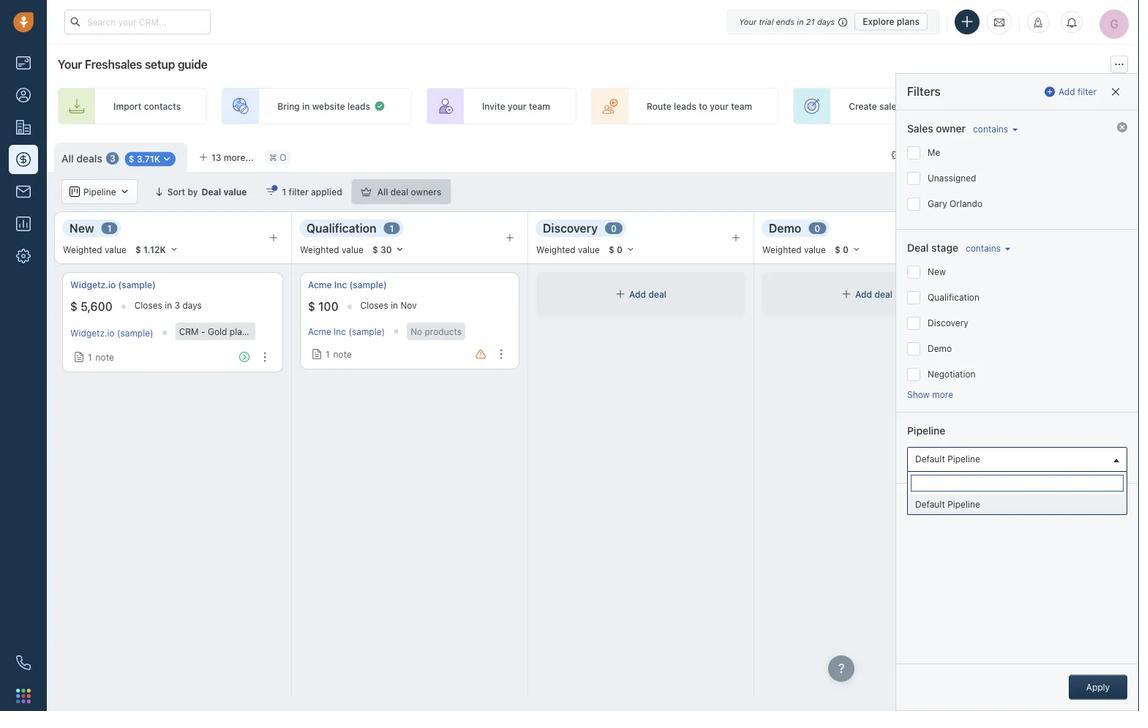 Task type: describe. For each thing, give the bounding box(es) containing it.
note for $ 5,600
[[96, 352, 114, 362]]

bring in website leads link
[[222, 88, 412, 124]]

0 horizontal spatial deal
[[202, 187, 221, 197]]

$ for $ 1.12k button
[[135, 244, 141, 255]]

crm
[[179, 326, 199, 337]]

contains button for sales owner
[[970, 123, 1019, 135]]

value for qualification
[[342, 244, 364, 255]]

gary
[[928, 199, 948, 209]]

owner
[[937, 123, 966, 135]]

trial
[[759, 17, 774, 26]]

your inside set up your sales pipeli link
[[1072, 101, 1091, 111]]

100
[[318, 300, 339, 314]]

more...
[[224, 152, 254, 163]]

$ for $ 3.71k button
[[129, 154, 134, 164]]

container_wx8msf4aqz5i3rn1 image inside "1 filter applied" button
[[266, 187, 276, 197]]

acme inside acme inc (sample) link
[[308, 280, 332, 290]]

sequence
[[904, 101, 945, 111]]

in for closes in 3 days
[[165, 300, 172, 311]]

1 vertical spatial days
[[183, 300, 202, 311]]

import
[[113, 101, 142, 111]]

website
[[312, 101, 345, 111]]

1 inc from the top
[[334, 280, 347, 290]]

2 team from the left
[[731, 101, 753, 111]]

pipeline down "show more"
[[908, 425, 946, 437]]

widgetz.io inside "link"
[[70, 280, 116, 290]]

13 more... button
[[191, 147, 262, 168]]

default pipeline option
[[908, 495, 1127, 515]]

pipeli
[[1117, 101, 1140, 111]]

⌘
[[269, 152, 277, 162]]

$ 0 for demo
[[835, 244, 849, 255]]

1 add deal from the left
[[630, 289, 667, 299]]

1 vertical spatial demo
[[928, 344, 952, 354]]

default pipeline for default pipeline list box
[[916, 500, 981, 510]]

and
[[976, 187, 992, 197]]

3.71k
[[137, 154, 160, 164]]

2 acme from the top
[[308, 326, 331, 337]]

unassigned
[[928, 173, 977, 183]]

$ 100
[[308, 300, 339, 314]]

to
[[699, 101, 708, 111]]

value for demo
[[805, 244, 826, 255]]

freshsales
[[85, 57, 142, 71]]

2 acme inc (sample) from the top
[[308, 326, 385, 337]]

quotas and forecasting link
[[930, 179, 1059, 204]]

container_wx8msf4aqz5i3rn1 image for add deal
[[842, 289, 852, 299]]

1 filter applied
[[282, 187, 342, 197]]

crm - gold plan monthly (sample)
[[179, 326, 322, 337]]

$ 0 button for discovery
[[602, 242, 642, 258]]

-
[[201, 326, 205, 337]]

all deals 3
[[61, 152, 115, 164]]

all deal owners
[[378, 187, 442, 197]]

closes for $ 100
[[361, 300, 389, 311]]

sales owner
[[908, 123, 966, 135]]

explore
[[863, 16, 895, 27]]

settings
[[906, 150, 941, 160]]

sort by deal value
[[167, 187, 247, 197]]

$ for discovery $ 0 'button'
[[609, 244, 615, 255]]

1 sales from the left
[[880, 101, 902, 111]]

1 vertical spatial discovery
[[928, 318, 969, 328]]

weighted for demo
[[763, 244, 802, 255]]

import contacts link
[[58, 88, 207, 124]]

apply button
[[1069, 675, 1128, 700]]

closes in nov
[[361, 300, 417, 311]]

freshworks switcher image
[[16, 689, 31, 704]]

settings button
[[884, 143, 948, 168]]

more
[[933, 390, 954, 400]]

1 horizontal spatial days
[[818, 17, 835, 26]]

weighted for qualification
[[300, 244, 339, 255]]

invite your team
[[482, 101, 550, 111]]

plan
[[230, 326, 247, 337]]

(sample) down $ 100
[[286, 326, 322, 337]]

gary orlando
[[928, 199, 983, 209]]

weighted value for new
[[63, 244, 127, 255]]

sort
[[167, 187, 185, 197]]

2 horizontal spatial deal
[[875, 289, 893, 299]]

1 down 100
[[326, 349, 330, 359]]

deal stage
[[908, 242, 959, 254]]

in left 21
[[797, 17, 804, 26]]

closes for $ 5,600
[[134, 300, 162, 311]]

your inside route leads to your team link
[[710, 101, 729, 111]]

30
[[381, 244, 392, 255]]

0 vertical spatial demo
[[769, 221, 802, 235]]

quotas and forecasting
[[944, 187, 1045, 197]]

$ for $ 0 'button' related to demo
[[835, 244, 841, 255]]

o
[[280, 152, 287, 162]]

create
[[849, 101, 878, 111]]

21
[[807, 17, 815, 26]]

13 more...
[[212, 152, 254, 163]]

$ for $ 30 button
[[373, 244, 378, 255]]

your trial ends in 21 days
[[739, 17, 835, 26]]

closes in 3 days
[[134, 300, 202, 311]]

1 down $ 5,600
[[88, 352, 92, 362]]

owners
[[411, 187, 442, 197]]

(sample) down "closes in 3 days"
[[117, 328, 153, 338]]

1 widgetz.io (sample) from the top
[[70, 280, 156, 290]]

ends
[[776, 17, 795, 26]]

setup
[[145, 57, 175, 71]]

1 up $ 30 button
[[390, 223, 394, 233]]

phone element
[[9, 649, 38, 678]]

no
[[411, 326, 422, 337]]

applied
[[311, 187, 342, 197]]

add filter link
[[1045, 80, 1097, 104]]

default for default pipeline list box
[[916, 500, 946, 510]]

$ 0 button for demo
[[829, 242, 868, 258]]

send email image
[[995, 16, 1005, 28]]

deals
[[76, 152, 102, 164]]

all for deal
[[378, 187, 388, 197]]

show more
[[908, 390, 954, 400]]

forecasting
[[995, 187, 1045, 197]]

in for bring in website leads
[[302, 101, 310, 111]]

all for deals
[[61, 152, 74, 164]]

1 horizontal spatial new
[[928, 267, 947, 277]]

gold
[[208, 326, 227, 337]]

apply
[[1087, 683, 1111, 693]]

your for your trial ends in 21 days
[[739, 17, 757, 26]]

route
[[647, 101, 672, 111]]

1 vertical spatial qualification
[[928, 292, 980, 303]]

0 horizontal spatial discovery
[[543, 221, 598, 235]]

weighted value for demo
[[763, 244, 826, 255]]

bring
[[278, 101, 300, 111]]

no products
[[411, 326, 462, 337]]

all deals link
[[61, 151, 102, 166]]

weighted for new
[[63, 244, 102, 255]]

weighted value for discovery
[[537, 244, 600, 255]]

container_wx8msf4aqz5i3rn1 image inside bring in website leads link
[[374, 100, 386, 112]]

contacts
[[144, 101, 181, 111]]

(sample) up closes in nov
[[350, 280, 387, 290]]

pipeline inside default pipeline dropdown button
[[948, 454, 981, 465]]

your inside invite your team link
[[508, 101, 527, 111]]

value for new
[[105, 244, 127, 255]]

set up your sales pipeli
[[1042, 101, 1140, 111]]

1 horizontal spatial deal
[[908, 242, 929, 254]]

up
[[1059, 101, 1069, 111]]



Task type: locate. For each thing, give the bounding box(es) containing it.
your right to on the top of the page
[[710, 101, 729, 111]]

container_wx8msf4aqz5i3rn1 image
[[374, 100, 386, 112], [162, 154, 172, 164], [70, 187, 80, 197], [120, 187, 130, 197], [361, 187, 372, 197], [616, 289, 626, 299], [74, 352, 84, 362]]

2 horizontal spatial add
[[1059, 87, 1076, 97]]

products
[[425, 326, 462, 337]]

0 horizontal spatial filter
[[289, 187, 309, 197]]

1 weighted from the left
[[63, 244, 102, 255]]

1 horizontal spatial note
[[333, 349, 352, 359]]

0 horizontal spatial 3
[[110, 153, 115, 164]]

sales right create
[[880, 101, 902, 111]]

2 horizontal spatial your
[[1072, 101, 1091, 111]]

1 weighted value from the left
[[63, 244, 127, 255]]

your left the freshsales
[[58, 57, 82, 71]]

2 widgetz.io (sample) link from the top
[[70, 328, 153, 338]]

show more link
[[908, 390, 954, 400]]

$
[[129, 154, 134, 164], [135, 244, 141, 255], [373, 244, 378, 255], [609, 244, 615, 255], [835, 244, 841, 255], [70, 300, 78, 314], [308, 300, 316, 314]]

new down "deal stage"
[[928, 267, 947, 277]]

invite your team link
[[427, 88, 577, 124]]

widgetz.io (sample) link up 5,600 in the top of the page
[[70, 279, 156, 291]]

what's new image
[[1034, 18, 1044, 28]]

$ 5,600
[[70, 300, 113, 314]]

filter left applied
[[289, 187, 309, 197]]

filter inside button
[[289, 187, 309, 197]]

1 vertical spatial default pipeline
[[916, 500, 981, 510]]

pipeline button
[[61, 179, 138, 204]]

acme down $ 100
[[308, 326, 331, 337]]

(sample) down closes in nov
[[349, 326, 385, 337]]

2 $ 0 button from the left
[[829, 242, 868, 258]]

$ 1.12k
[[135, 244, 166, 255]]

0 vertical spatial contains button
[[970, 123, 1019, 135]]

3 up the crm at the left top of page
[[175, 300, 180, 311]]

leads inside route leads to your team link
[[674, 101, 697, 111]]

contains for stage
[[966, 243, 1001, 253]]

$ 3.71k button
[[125, 152, 176, 166]]

leads right website
[[348, 101, 370, 111]]

widgetz.io (sample)
[[70, 280, 156, 290], [70, 328, 153, 338]]

0 vertical spatial widgetz.io (sample)
[[70, 280, 156, 290]]

value for discovery
[[578, 244, 600, 255]]

filter for 1
[[289, 187, 309, 197]]

0 vertical spatial 3
[[110, 153, 115, 164]]

1 horizontal spatial 3
[[175, 300, 180, 311]]

inc up 100
[[334, 280, 347, 290]]

contains
[[974, 124, 1009, 134], [966, 243, 1001, 253]]

1 note for $ 5,600
[[88, 352, 114, 362]]

weighted value for qualification
[[300, 244, 364, 255]]

show
[[908, 390, 930, 400]]

$ 3.71k button
[[121, 150, 180, 167]]

0 horizontal spatial your
[[508, 101, 527, 111]]

closes left nov
[[361, 300, 389, 311]]

1 horizontal spatial your
[[739, 17, 757, 26]]

acme inc (sample) down 100
[[308, 326, 385, 337]]

in down $ 1.12k button
[[165, 300, 172, 311]]

container_wx8msf4aqz5i3rn1 image inside all deal owners 'button'
[[361, 187, 372, 197]]

1 horizontal spatial 1 note
[[326, 349, 352, 359]]

0 horizontal spatial sales
[[880, 101, 902, 111]]

13
[[212, 152, 221, 163]]

import contacts
[[113, 101, 181, 111]]

leads left to on the top of the page
[[674, 101, 697, 111]]

1 $ 0 from the left
[[609, 244, 623, 255]]

1 note for $ 100
[[326, 349, 352, 359]]

deal right by
[[202, 187, 221, 197]]

3 weighted value from the left
[[537, 244, 600, 255]]

1 vertical spatial all
[[378, 187, 388, 197]]

deal inside all deal owners 'button'
[[391, 187, 409, 197]]

add filter
[[1059, 87, 1097, 97]]

by
[[188, 187, 198, 197]]

acme inc (sample) link
[[308, 279, 387, 291], [308, 326, 385, 337]]

0 horizontal spatial $ 0 button
[[602, 242, 642, 258]]

your
[[739, 17, 757, 26], [58, 57, 82, 71]]

acme inc (sample)
[[308, 280, 387, 290], [308, 326, 385, 337]]

3 right deals
[[110, 153, 115, 164]]

container_wx8msf4aqz5i3rn1 image inside settings popup button
[[892, 150, 902, 160]]

default for default pipeline dropdown button
[[916, 454, 946, 465]]

1 horizontal spatial filter
[[1078, 87, 1097, 97]]

0 vertical spatial your
[[739, 17, 757, 26]]

0 vertical spatial acme inc (sample)
[[308, 280, 387, 290]]

filter
[[1078, 87, 1097, 97], [289, 187, 309, 197]]

invite
[[482, 101, 506, 111]]

contains right stage on the right of the page
[[966, 243, 1001, 253]]

discovery
[[543, 221, 598, 235], [928, 318, 969, 328]]

your down add filter
[[1072, 101, 1091, 111]]

2 inc from the top
[[334, 326, 346, 337]]

1 horizontal spatial $ 0 button
[[829, 242, 868, 258]]

qualification down stage on the right of the page
[[928, 292, 980, 303]]

deal left stage on the right of the page
[[908, 242, 929, 254]]

1 horizontal spatial add
[[856, 289, 873, 299]]

sales
[[880, 101, 902, 111], [1093, 101, 1115, 111]]

0 vertical spatial acme
[[308, 280, 332, 290]]

1 down pipeline 'dropdown button'
[[107, 223, 112, 233]]

leads
[[348, 101, 370, 111], [674, 101, 697, 111]]

2 $ 0 from the left
[[835, 244, 849, 255]]

days
[[818, 17, 835, 26], [183, 300, 202, 311]]

note for $ 100
[[333, 349, 352, 359]]

0 horizontal spatial $ 0
[[609, 244, 623, 255]]

2 acme inc (sample) link from the top
[[308, 326, 385, 337]]

1 horizontal spatial add deal
[[856, 289, 893, 299]]

0 vertical spatial default pipeline
[[916, 454, 981, 465]]

new down pipeline 'dropdown button'
[[70, 221, 94, 235]]

(sample) inside "link"
[[118, 280, 156, 290]]

default pipeline for default pipeline dropdown button
[[916, 454, 981, 465]]

1 closes from the left
[[134, 300, 162, 311]]

widgetz.io (sample) link
[[70, 279, 156, 291], [70, 328, 153, 338]]

your for your freshsales setup guide
[[58, 57, 82, 71]]

2 weighted from the left
[[300, 244, 339, 255]]

$ 0 button
[[602, 242, 642, 258], [829, 242, 868, 258]]

default pipeline button
[[908, 447, 1128, 472]]

new
[[70, 221, 94, 235], [928, 267, 947, 277]]

acme up $ 100
[[308, 280, 332, 290]]

sales
[[908, 123, 934, 135]]

add inside "add filter" link
[[1059, 87, 1076, 97]]

2 widgetz.io from the top
[[70, 328, 115, 338]]

route leads to your team link
[[591, 88, 779, 124]]

plans
[[897, 16, 920, 27]]

2 default from the top
[[916, 500, 946, 510]]

widgetz.io (sample) link down 5,600 in the top of the page
[[70, 328, 153, 338]]

1 team from the left
[[529, 101, 550, 111]]

1 vertical spatial widgetz.io (sample)
[[70, 328, 153, 338]]

1 vertical spatial your
[[58, 57, 82, 71]]

(sample)
[[118, 280, 156, 290], [350, 280, 387, 290], [349, 326, 385, 337], [286, 326, 322, 337], [117, 328, 153, 338]]

0 horizontal spatial all
[[61, 152, 74, 164]]

1 horizontal spatial deal
[[649, 289, 667, 299]]

value
[[224, 187, 247, 197], [105, 244, 127, 255], [342, 244, 364, 255], [578, 244, 600, 255], [805, 244, 826, 255]]

$ 0 for discovery
[[609, 244, 623, 255]]

pipeline down default pipeline dropdown button
[[948, 500, 981, 510]]

3 for deals
[[110, 153, 115, 164]]

1 widgetz.io (sample) link from the top
[[70, 279, 156, 291]]

0 vertical spatial contains
[[974, 124, 1009, 134]]

3 weighted from the left
[[537, 244, 576, 255]]

3 for in
[[175, 300, 180, 311]]

0 vertical spatial qualification
[[307, 221, 377, 235]]

team right to on the top of the page
[[731, 101, 753, 111]]

monthly
[[250, 326, 283, 337]]

pipeline inside pipeline 'dropdown button'
[[83, 187, 116, 197]]

1 vertical spatial widgetz.io (sample) link
[[70, 328, 153, 338]]

all
[[61, 152, 74, 164], [378, 187, 388, 197]]

days up the crm at the left top of page
[[183, 300, 202, 311]]

0 vertical spatial new
[[70, 221, 94, 235]]

None search field
[[911, 475, 1124, 492]]

in left nov
[[391, 300, 398, 311]]

2 weighted value from the left
[[300, 244, 364, 255]]

1.12k
[[143, 244, 166, 255]]

4 weighted from the left
[[763, 244, 802, 255]]

in for closes in nov
[[391, 300, 398, 311]]

all deal owners button
[[352, 179, 451, 204]]

route leads to your team
[[647, 101, 753, 111]]

1 horizontal spatial your
[[710, 101, 729, 111]]

$ inside button
[[373, 244, 378, 255]]

0 vertical spatial acme inc (sample) link
[[308, 279, 387, 291]]

1 down o
[[282, 187, 286, 197]]

orlando
[[950, 199, 983, 209]]

0 horizontal spatial add deal
[[630, 289, 667, 299]]

0 vertical spatial widgetz.io
[[70, 280, 116, 290]]

container_wx8msf4aqz5i3rn1 image for settings
[[892, 150, 902, 160]]

1 vertical spatial 3
[[175, 300, 180, 311]]

0 horizontal spatial days
[[183, 300, 202, 311]]

2 leads from the left
[[674, 101, 697, 111]]

in
[[797, 17, 804, 26], [302, 101, 310, 111], [165, 300, 172, 311], [391, 300, 398, 311]]

⌘ o
[[269, 152, 287, 162]]

1 horizontal spatial leads
[[674, 101, 697, 111]]

1 horizontal spatial sales
[[1093, 101, 1115, 111]]

1 horizontal spatial closes
[[361, 300, 389, 311]]

create sales sequence
[[849, 101, 945, 111]]

1 filter applied button
[[257, 179, 352, 204]]

0 vertical spatial all
[[61, 152, 74, 164]]

1 acme inc (sample) from the top
[[308, 280, 387, 290]]

1 vertical spatial new
[[928, 267, 947, 277]]

1 default from the top
[[916, 454, 946, 465]]

0 horizontal spatial closes
[[134, 300, 162, 311]]

container_wx8msf4aqz5i3rn1 image
[[892, 150, 902, 160], [266, 187, 276, 197], [842, 289, 852, 299], [312, 349, 322, 359]]

0 horizontal spatial your
[[58, 57, 82, 71]]

contains button
[[970, 123, 1019, 135], [963, 242, 1011, 254]]

widgetz.io up $ 5,600
[[70, 280, 116, 290]]

$ 3.71k
[[129, 154, 160, 164]]

acme inc (sample) link down 100
[[308, 326, 385, 337]]

note down 5,600 in the top of the page
[[96, 352, 114, 362]]

0 vertical spatial discovery
[[543, 221, 598, 235]]

leads inside bring in website leads link
[[348, 101, 370, 111]]

1 acme inc (sample) link from the top
[[308, 279, 387, 291]]

4 weighted value from the left
[[763, 244, 826, 255]]

filter for add
[[1078, 87, 1097, 97]]

container_wx8msf4aqz5i3rn1 image for 1
[[312, 349, 322, 359]]

closes
[[134, 300, 162, 311], [361, 300, 389, 311]]

0 horizontal spatial 1 note
[[88, 352, 114, 362]]

(sample) up "closes in 3 days"
[[118, 280, 156, 290]]

$ inside popup button
[[129, 154, 134, 164]]

3
[[110, 153, 115, 164], [175, 300, 180, 311]]

bring in website leads
[[278, 101, 370, 111]]

note down 100
[[333, 349, 352, 359]]

guide
[[178, 57, 208, 71]]

widgetz.io (sample) up 5,600 in the top of the page
[[70, 280, 156, 290]]

set up your sales pipeli link
[[986, 88, 1140, 124]]

0 vertical spatial widgetz.io (sample) link
[[70, 279, 156, 291]]

your right invite
[[508, 101, 527, 111]]

contains button right stage on the right of the page
[[963, 242, 1011, 254]]

default pipeline inside default pipeline option
[[916, 500, 981, 510]]

weighted for discovery
[[537, 244, 576, 255]]

2 default pipeline from the top
[[916, 500, 981, 510]]

1 vertical spatial deal
[[908, 242, 929, 254]]

in right bring
[[302, 101, 310, 111]]

1 vertical spatial widgetz.io
[[70, 328, 115, 338]]

0 vertical spatial deal
[[202, 187, 221, 197]]

1 vertical spatial acme inc (sample) link
[[308, 326, 385, 337]]

team right invite
[[529, 101, 550, 111]]

1 $ 0 button from the left
[[602, 242, 642, 258]]

1 vertical spatial inc
[[334, 326, 346, 337]]

Search field
[[1061, 179, 1134, 204]]

contains right 'owner'
[[974, 124, 1009, 134]]

1 horizontal spatial discovery
[[928, 318, 969, 328]]

default pipeline list box
[[908, 495, 1127, 515]]

1 horizontal spatial demo
[[928, 344, 952, 354]]

1 vertical spatial default
[[916, 500, 946, 510]]

1 leads from the left
[[348, 101, 370, 111]]

1 vertical spatial filter
[[289, 187, 309, 197]]

negotiation
[[928, 369, 976, 380]]

demo
[[769, 221, 802, 235], [928, 344, 952, 354]]

1 default pipeline from the top
[[916, 454, 981, 465]]

qualification
[[307, 221, 377, 235], [928, 292, 980, 303]]

your freshsales setup guide
[[58, 57, 208, 71]]

your left trial
[[739, 17, 757, 26]]

2 widgetz.io (sample) from the top
[[70, 328, 153, 338]]

filter up 'set up your sales pipeli'
[[1078, 87, 1097, 97]]

days right 21
[[818, 17, 835, 26]]

phone image
[[16, 656, 31, 671]]

default pipeline inside default pipeline dropdown button
[[916, 454, 981, 465]]

0 vertical spatial default
[[916, 454, 946, 465]]

Search your CRM... text field
[[64, 10, 211, 34]]

5,600
[[81, 300, 113, 314]]

all left deals
[[61, 152, 74, 164]]

0 horizontal spatial add
[[630, 289, 646, 299]]

me
[[928, 147, 941, 158]]

add deal
[[630, 289, 667, 299], [856, 289, 893, 299]]

sales left pipeli
[[1093, 101, 1115, 111]]

1 vertical spatial contains button
[[963, 242, 1011, 254]]

1 your from the left
[[508, 101, 527, 111]]

note
[[333, 349, 352, 359], [96, 352, 114, 362]]

default inside dropdown button
[[916, 454, 946, 465]]

1 horizontal spatial qualification
[[928, 292, 980, 303]]

1
[[282, 187, 286, 197], [107, 223, 112, 233], [390, 223, 394, 233], [326, 349, 330, 359], [88, 352, 92, 362]]

0 horizontal spatial leads
[[348, 101, 370, 111]]

default inside option
[[916, 500, 946, 510]]

0 horizontal spatial demo
[[769, 221, 802, 235]]

0 horizontal spatial team
[[529, 101, 550, 111]]

pipeline inside default pipeline option
[[948, 500, 981, 510]]

qualification down applied
[[307, 221, 377, 235]]

contains for owner
[[974, 124, 1009, 134]]

1 acme from the top
[[308, 280, 332, 290]]

1 horizontal spatial $ 0
[[835, 244, 849, 255]]

inc down 100
[[334, 326, 346, 337]]

all left owners
[[378, 187, 388, 197]]

1 note down 5,600 in the top of the page
[[88, 352, 114, 362]]

1 vertical spatial acme
[[308, 326, 331, 337]]

1 widgetz.io from the top
[[70, 280, 116, 290]]

1 note down 100
[[326, 349, 352, 359]]

contains button right 'owner'
[[970, 123, 1019, 135]]

acme inc (sample) up 100
[[308, 280, 387, 290]]

2 sales from the left
[[1093, 101, 1115, 111]]

pipeline down more
[[948, 454, 981, 465]]

contains button for deal stage
[[963, 242, 1011, 254]]

2 closes from the left
[[361, 300, 389, 311]]

explore plans
[[863, 16, 920, 27]]

0 horizontal spatial deal
[[391, 187, 409, 197]]

explore plans link
[[855, 13, 928, 30]]

1 horizontal spatial all
[[378, 187, 388, 197]]

1 vertical spatial acme inc (sample)
[[308, 326, 385, 337]]

widgetz.io (sample) down 5,600 in the top of the page
[[70, 328, 153, 338]]

0 horizontal spatial note
[[96, 352, 114, 362]]

3 your from the left
[[1072, 101, 1091, 111]]

stage
[[932, 242, 959, 254]]

0 horizontal spatial qualification
[[307, 221, 377, 235]]

closes right 5,600 in the top of the page
[[134, 300, 162, 311]]

set
[[1042, 101, 1056, 111]]

container_wx8msf4aqz5i3rn1 image inside $ 3.71k button
[[162, 154, 172, 164]]

pipeline down deals
[[83, 187, 116, 197]]

0 vertical spatial inc
[[334, 280, 347, 290]]

filters
[[908, 85, 941, 99]]

acme inc (sample) link up 100
[[308, 279, 387, 291]]

0 vertical spatial filter
[[1078, 87, 1097, 97]]

1 horizontal spatial team
[[731, 101, 753, 111]]

1 vertical spatial contains
[[966, 243, 1001, 253]]

widgetz.io down $ 5,600
[[70, 328, 115, 338]]

all inside 'button'
[[378, 187, 388, 197]]

3 inside 'all deals 3'
[[110, 153, 115, 164]]

2 your from the left
[[710, 101, 729, 111]]

$ 30
[[373, 244, 392, 255]]

2 add deal from the left
[[856, 289, 893, 299]]

quotas
[[944, 187, 974, 197]]

0 horizontal spatial new
[[70, 221, 94, 235]]

1 inside button
[[282, 187, 286, 197]]

0 vertical spatial days
[[818, 17, 835, 26]]

nov
[[401, 300, 417, 311]]



Task type: vqa. For each thing, say whether or not it's contained in the screenshot.
13 more...
yes



